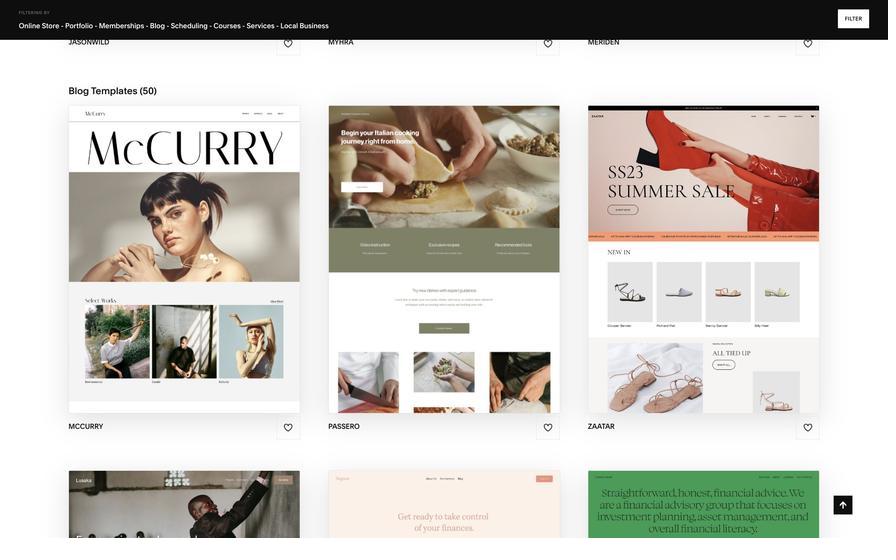 Task type: locate. For each thing, give the bounding box(es) containing it.
with up preview mccurry
[[160, 243, 182, 252]]

with for mccurry
[[160, 243, 182, 252]]

filter
[[845, 15, 863, 22]]

start inside 'button'
[[395, 243, 420, 252]]

1 horizontal spatial blog
[[150, 21, 165, 30]]

degraw image
[[329, 471, 560, 539]]

with
[[160, 243, 182, 252], [422, 243, 444, 252], [685, 243, 707, 252]]

-
[[61, 21, 64, 30], [95, 21, 97, 30], [146, 21, 149, 30], [167, 21, 169, 30], [209, 21, 212, 30], [242, 21, 245, 30], [276, 21, 279, 30]]

- left local
[[276, 21, 279, 30]]

2 preview from the left
[[405, 259, 443, 269]]

local
[[281, 21, 298, 30]]

2 horizontal spatial with
[[685, 243, 707, 252]]

filter button
[[839, 9, 870, 28]]

- left 'courses'
[[209, 21, 212, 30]]

3 start from the left
[[657, 243, 683, 252]]

2 start from the left
[[395, 243, 420, 252]]

by
[[44, 10, 50, 15]]

jasonwild image
[[69, 0, 300, 29]]

7 - from the left
[[276, 21, 279, 30]]

1 vertical spatial passero
[[445, 259, 484, 269]]

2 horizontal spatial preview
[[668, 259, 705, 269]]

preview down "start with passero"
[[405, 259, 443, 269]]

- right 'courses'
[[242, 21, 245, 30]]

with inside start with passero 'button'
[[422, 243, 444, 252]]

add zaatar to your favorites list image
[[804, 423, 813, 433]]

0 vertical spatial passero
[[446, 243, 485, 252]]

preview passero link
[[405, 253, 484, 276]]

with up preview passero
[[422, 243, 444, 252]]

portfolio
[[65, 21, 93, 30]]

preview down start with mccurry
[[143, 259, 181, 269]]

1 horizontal spatial preview
[[405, 259, 443, 269]]

with inside start with zaatar button
[[685, 243, 707, 252]]

- left scheduling
[[167, 21, 169, 30]]

online
[[19, 21, 40, 30]]

with for zaatar
[[685, 243, 707, 252]]

0 horizontal spatial with
[[160, 243, 182, 252]]

cadere image
[[589, 471, 820, 539]]

1 with from the left
[[160, 243, 182, 252]]

1 preview from the left
[[143, 259, 181, 269]]

start
[[133, 243, 159, 252], [395, 243, 420, 252], [657, 243, 683, 252]]

1 horizontal spatial with
[[422, 243, 444, 252]]

start with passero
[[395, 243, 485, 252]]

mccurry
[[184, 243, 227, 252], [183, 259, 226, 269], [69, 422, 103, 431]]

preview down start with zaatar
[[668, 259, 705, 269]]

add passero to your favorites list image
[[544, 423, 553, 433]]

2 vertical spatial zaatar
[[588, 422, 615, 431]]

preview for preview passero
[[405, 259, 443, 269]]

2 horizontal spatial start
[[657, 243, 683, 252]]

back to top image
[[839, 501, 848, 510]]

4 - from the left
[[167, 21, 169, 30]]

6 - from the left
[[242, 21, 245, 30]]

- right 'memberships'
[[146, 21, 149, 30]]

services
[[247, 21, 275, 30]]

3 preview from the left
[[668, 259, 705, 269]]

0 horizontal spatial start
[[133, 243, 159, 252]]

0 horizontal spatial preview
[[143, 259, 181, 269]]

preview
[[143, 259, 181, 269], [405, 259, 443, 269], [668, 259, 705, 269]]

1 start from the left
[[133, 243, 159, 252]]

zaatar inside button
[[709, 243, 742, 252]]

with inside start with mccurry button
[[160, 243, 182, 252]]

0 vertical spatial blog
[[150, 21, 165, 30]]

2 with from the left
[[422, 243, 444, 252]]

business
[[300, 21, 329, 30]]

start up preview passero
[[395, 243, 420, 252]]

0 horizontal spatial blog
[[69, 85, 89, 97]]

start with passero button
[[395, 236, 494, 260]]

0 vertical spatial mccurry
[[184, 243, 227, 252]]

3 with from the left
[[685, 243, 707, 252]]

add myhra to your favorites list image
[[544, 39, 553, 48]]

start up preview mccurry
[[133, 243, 159, 252]]

- right portfolio
[[95, 21, 97, 30]]

start up preview zaatar
[[657, 243, 683, 252]]

passero
[[446, 243, 485, 252], [445, 259, 484, 269], [329, 422, 360, 431]]

- right store
[[61, 21, 64, 30]]

preview passero
[[405, 259, 484, 269]]

jasonwild
[[69, 38, 109, 46]]

blog
[[150, 21, 165, 30], [69, 85, 89, 97]]

0 vertical spatial zaatar
[[709, 243, 742, 252]]

preview zaatar link
[[668, 253, 741, 276]]

add meriden to your favorites list image
[[804, 39, 813, 48]]

5 - from the left
[[209, 21, 212, 30]]

zaatar
[[709, 243, 742, 252], [708, 259, 741, 269], [588, 422, 615, 431]]

preview for preview mccurry
[[143, 259, 181, 269]]

2 vertical spatial passero
[[329, 422, 360, 431]]

start with zaatar button
[[657, 236, 751, 260]]

preview mccurry link
[[143, 253, 226, 276]]

zaatar image
[[589, 106, 820, 413]]

start for start with passero
[[395, 243, 420, 252]]

1 horizontal spatial start
[[395, 243, 420, 252]]

blog left scheduling
[[150, 21, 165, 30]]

blog left templates on the top left
[[69, 85, 89, 97]]

preview zaatar
[[668, 259, 741, 269]]

3 - from the left
[[146, 21, 149, 30]]

2 - from the left
[[95, 21, 97, 30]]

filtering
[[19, 10, 43, 15]]

with up preview zaatar
[[685, 243, 707, 252]]



Task type: vqa. For each thing, say whether or not it's contained in the screenshot.
Jasonwild
yes



Task type: describe. For each thing, give the bounding box(es) containing it.
start with mccurry
[[133, 243, 227, 252]]

templates
[[91, 85, 138, 97]]

add mccurry to your favorites list image
[[284, 423, 293, 433]]

courses
[[214, 21, 241, 30]]

1 vertical spatial blog
[[69, 85, 89, 97]]

filtering by
[[19, 10, 50, 15]]

50
[[143, 85, 154, 97]]

online store - portfolio - memberships - blog - scheduling - courses - services - local business
[[19, 21, 329, 30]]

preview mccurry
[[143, 259, 226, 269]]

1 - from the left
[[61, 21, 64, 30]]

passero inside preview passero link
[[445, 259, 484, 269]]

)
[[154, 85, 157, 97]]

start for start with mccurry
[[133, 243, 159, 252]]

start with mccurry button
[[133, 236, 236, 260]]

meriden
[[588, 38, 620, 46]]

add jasonwild to your favorites list image
[[284, 39, 293, 48]]

start for start with zaatar
[[657, 243, 683, 252]]

blog templates ( 50 )
[[69, 85, 157, 97]]

with for passero
[[422, 243, 444, 252]]

store
[[42, 21, 59, 30]]

mccurry image
[[69, 106, 300, 413]]

lusaka image
[[69, 471, 300, 539]]

passero image
[[329, 106, 560, 413]]

scheduling
[[171, 21, 208, 30]]

1 vertical spatial zaatar
[[708, 259, 741, 269]]

(
[[140, 85, 143, 97]]

mccurry inside button
[[184, 243, 227, 252]]

1 vertical spatial mccurry
[[183, 259, 226, 269]]

memberships
[[99, 21, 144, 30]]

myhra
[[329, 38, 354, 46]]

preview for preview zaatar
[[668, 259, 705, 269]]

passero inside start with passero 'button'
[[446, 243, 485, 252]]

2 vertical spatial mccurry
[[69, 422, 103, 431]]

start with zaatar
[[657, 243, 742, 252]]



